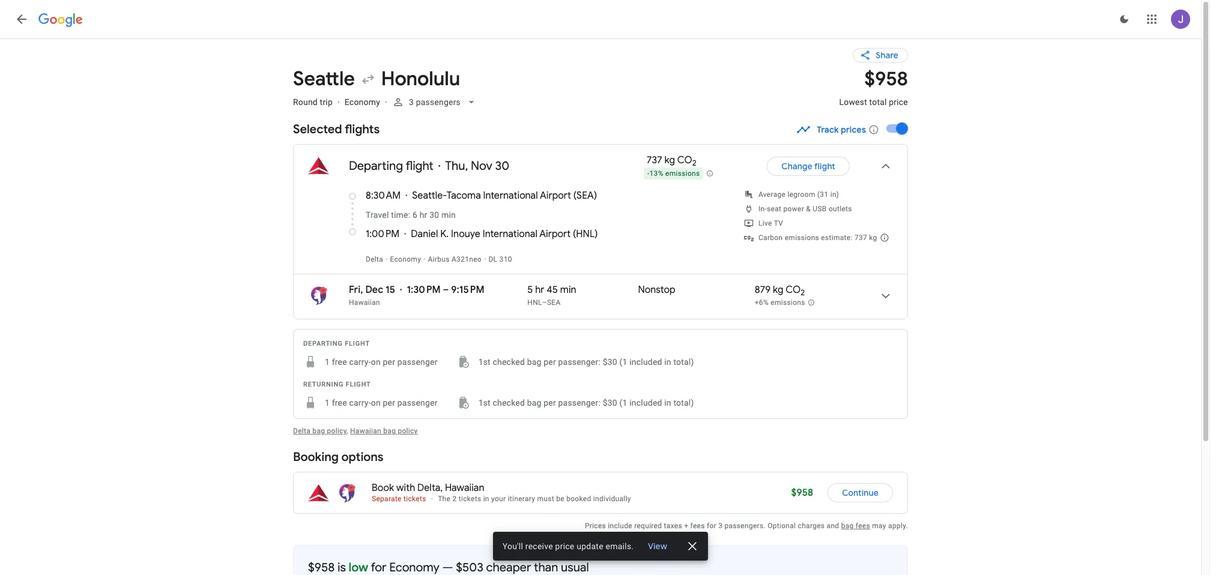 Task type: vqa. For each thing, say whether or not it's contained in the screenshot.
the topmost 1st
yes



Task type: locate. For each thing, give the bounding box(es) containing it.
policy up booking options at the bottom left
[[327, 427, 347, 436]]

1st for first 'first checked bag costs 30 us dollars per passenger (1 included in total)' element from the top of the page
[[479, 358, 491, 367]]

0 vertical spatial price
[[889, 97, 908, 107]]

1 horizontal spatial min
[[560, 284, 577, 296]]

1 vertical spatial total)
[[674, 398, 694, 408]]

1
[[325, 358, 330, 367], [325, 398, 330, 408]]

1 vertical spatial delta
[[293, 427, 311, 436]]

2 total) from the top
[[674, 398, 694, 408]]

min up k. on the top of the page
[[442, 210, 456, 220]]

1 1 from the top
[[325, 358, 330, 367]]

0 vertical spatial delta
[[366, 255, 383, 264]]

1 vertical spatial economy
[[390, 255, 421, 264]]

1 horizontal spatial kg
[[773, 284, 784, 296]]

delta for delta bag policy , hawaiian bag policy
[[293, 427, 311, 436]]

1 vertical spatial 1 free carry-on per passenger
[[325, 398, 438, 408]]

1 vertical spatial 1
[[325, 398, 330, 408]]

main content
[[293, 38, 917, 576]]

hawaiian right ","
[[350, 427, 381, 436]]

nonstop
[[638, 284, 676, 296]]

delta down 1:00 pm
[[366, 255, 383, 264]]

1 vertical spatial –
[[542, 299, 547, 307]]

free for first 'first checked bag costs 30 us dollars per passenger (1 included in total)' element from the top of the page
[[332, 358, 347, 367]]

1 vertical spatial price
[[555, 542, 575, 551]]

0 vertical spatial –
[[443, 284, 449, 296]]

0 vertical spatial min
[[442, 210, 456, 220]]

economy down daniel
[[390, 255, 421, 264]]

departing flight up returning flight
[[303, 340, 370, 348]]

average
[[759, 191, 786, 199]]

0 vertical spatial (1
[[620, 358, 628, 367]]

1 vertical spatial airport
[[540, 228, 571, 240]]

delta bag policy , hawaiian bag policy
[[293, 427, 418, 436]]

$958 for $958 lowest total price
[[865, 67, 908, 91]]

total) for 1st 'first checked bag costs 30 us dollars per passenger (1 included in total)' element from the bottom of the page
[[674, 398, 694, 408]]

1 horizontal spatial 3
[[719, 522, 723, 531]]

hawaiian
[[349, 299, 380, 307], [350, 427, 381, 436], [445, 483, 485, 495]]

tickets right the
[[459, 495, 481, 504]]

0 vertical spatial 1
[[325, 358, 330, 367]]

1 on from the top
[[371, 358, 381, 367]]

1 free carry-on per passenger for 1st 'first checked bag costs 30 us dollars per passenger (1 included in total)' element from the bottom of the page
[[325, 398, 438, 408]]

carbon emissions estimate: 737 kg
[[759, 234, 877, 242]]

2 checked from the top
[[493, 398, 525, 408]]

1 horizontal spatial policy
[[398, 427, 418, 436]]

3 inside 3 passengers popup button
[[409, 97, 414, 107]]

0 vertical spatial 1st checked bag per passenger: $30 (1 included in total)
[[479, 358, 694, 367]]

0 horizontal spatial fees
[[691, 522, 705, 531]]

2 fees from the left
[[856, 522, 870, 531]]

1 vertical spatial $958
[[792, 487, 814, 499]]

carry- up delta bag policy , hawaiian bag policy at the bottom left
[[349, 398, 371, 408]]

kg
[[665, 154, 675, 166], [869, 234, 877, 242], [773, 284, 784, 296]]

$30
[[603, 358, 617, 367], [603, 398, 617, 408]]

2 on from the top
[[371, 398, 381, 408]]

live
[[759, 219, 772, 228]]

1 horizontal spatial tickets
[[459, 495, 481, 504]]

kg up +6% emissions
[[773, 284, 784, 296]]

2 free from the top
[[332, 398, 347, 408]]

estimate:
[[821, 234, 853, 242]]

1 1 free carry-on per passenger from the top
[[325, 358, 438, 367]]

1 vertical spatial departing flight
[[303, 340, 370, 348]]

delta
[[366, 255, 383, 264], [293, 427, 311, 436]]

1 vertical spatial 737
[[855, 234, 868, 242]]

kg inside 879 kg co 2
[[773, 284, 784, 296]]

kg right estimate:
[[869, 234, 877, 242]]

0 horizontal spatial –
[[443, 284, 449, 296]]

hr right 6
[[420, 210, 427, 220]]

thu, nov 30
[[445, 159, 510, 174]]

1 $30 from the top
[[603, 358, 617, 367]]

2 carry- from the top
[[349, 398, 371, 408]]

be
[[556, 495, 565, 504]]

1 passenger: from the top
[[558, 358, 601, 367]]

price right total
[[889, 97, 908, 107]]

2 passenger: from the top
[[558, 398, 601, 408]]

departing flight inside list
[[349, 159, 434, 174]]

hr
[[420, 210, 427, 220], [535, 284, 545, 296]]

delta bag policy link
[[293, 427, 347, 436]]

international up dl 310
[[483, 228, 538, 240]]

Departure time: 1:30 PM. text field
[[407, 284, 441, 296]]

1 1st checked bag per passenger: $30 (1 included in total) from the top
[[479, 358, 694, 367]]

1 vertical spatial first checked bag costs 30 us dollars per passenger (1 included in total) element
[[457, 396, 694, 410]]

tickets down with
[[404, 495, 426, 504]]

economy up flights on the left
[[345, 97, 380, 107]]

0 horizontal spatial departing
[[303, 340, 343, 348]]

co for 737 kg co
[[677, 154, 692, 166]]

1 vertical spatial departing
[[303, 340, 343, 348]]

$958 lowest total price
[[840, 67, 908, 107]]

2 $30 from the top
[[603, 398, 617, 408]]

0 vertical spatial economy
[[345, 97, 380, 107]]

and
[[827, 522, 840, 531]]

travel time: 6 hr 30 min
[[366, 210, 456, 220]]

booking
[[293, 450, 339, 465]]

1 vertical spatial included
[[630, 398, 662, 408]]

receive
[[526, 542, 553, 551]]

0 vertical spatial $958
[[865, 67, 908, 91]]

$958 down share
[[865, 67, 908, 91]]

airport left (sea)
[[540, 190, 571, 202]]

total)
[[674, 358, 694, 367], [674, 398, 694, 408]]

book
[[372, 483, 394, 495]]

1 vertical spatial passenger
[[398, 398, 438, 408]]

with
[[396, 483, 415, 495]]

kg inside 737 kg co 2
[[665, 154, 675, 166]]

return flight on friday, december 15. leaves daniel k. inouye international airport at 1:30 pm on friday, december 15 and arrives at seattle-tacoma international airport at 9:15 pm on friday, december 15. element
[[349, 284, 485, 296]]

2 1 from the top
[[325, 398, 330, 408]]

9:15 pm
[[451, 284, 485, 296]]

(1 for first 'first checked bag costs 30 us dollars per passenger (1 included in total)' element from the top of the page
[[620, 358, 628, 367]]

2 inside 879 kg co 2
[[801, 288, 805, 298]]

1 horizontal spatial 2
[[692, 158, 697, 168]]

0 horizontal spatial $958
[[792, 487, 814, 499]]

3 right for
[[719, 522, 723, 531]]

– inside 5 hr 45 min hnl – sea
[[542, 299, 547, 307]]

list inside main content
[[294, 145, 908, 319]]

1 first checked bag costs 30 us dollars per passenger (1 included in total) element from the top
[[457, 355, 694, 370]]

daniel
[[411, 228, 438, 240]]

co up the -13% emissions
[[677, 154, 692, 166]]

total duration 5 hr 45 min. element
[[528, 284, 638, 298]]

price left 'update'
[[555, 542, 575, 551]]

0 vertical spatial free
[[332, 358, 347, 367]]

0 vertical spatial co
[[677, 154, 692, 166]]

0 vertical spatial 3
[[409, 97, 414, 107]]

international up daniel k. inouye international airport (hnl)
[[483, 190, 538, 202]]

6
[[413, 210, 418, 220]]

1 fees from the left
[[691, 522, 705, 531]]

kg up the -13% emissions
[[665, 154, 675, 166]]

1 free from the top
[[332, 358, 347, 367]]

1 horizontal spatial co
[[786, 284, 801, 296]]

emissions
[[666, 170, 700, 178], [785, 234, 819, 242], [771, 299, 805, 307]]

1 vertical spatial 1st checked bag per passenger: $30 (1 included in total)
[[479, 398, 694, 408]]

departing up returning
[[303, 340, 343, 348]]

2 included from the top
[[630, 398, 662, 408]]

1 up returning
[[325, 358, 330, 367]]

2 up +6% emissions
[[801, 288, 805, 298]]

0 vertical spatial 1st
[[479, 358, 491, 367]]

(1
[[620, 358, 628, 367], [620, 398, 628, 408]]

departing for thu, nov 30
[[349, 159, 403, 174]]

3 passengers button
[[387, 88, 482, 117]]

returning
[[303, 381, 344, 389]]

min inside 5 hr 45 min hnl – sea
[[560, 284, 577, 296]]

carry- up returning flight
[[349, 358, 371, 367]]

share
[[876, 50, 899, 61]]

on for first 'first checked bag costs 30 us dollars per passenger (1 included in total)' element from the top of the page
[[371, 358, 381, 367]]

kg for 879 kg co
[[773, 284, 784, 296]]

– down 45
[[542, 299, 547, 307]]

2 1st checked bag per passenger: $30 (1 included in total) from the top
[[479, 398, 694, 408]]

seattle
[[293, 67, 355, 91]]

change flight
[[782, 161, 836, 172]]

 image
[[338, 97, 340, 107], [385, 97, 387, 107], [438, 159, 441, 174], [484, 255, 486, 264]]

0 vertical spatial passenger:
[[558, 358, 601, 367]]

Seattle to Honolulu and back text field
[[293, 67, 825, 91]]

-13% emissions
[[648, 170, 700, 178]]

passenger for first 'first checked bag costs 30 us dollars per passenger (1 included in total)' element from the top of the page
[[398, 358, 438, 367]]

2 first checked bag costs 30 us dollars per passenger (1 included in total) element from the top
[[457, 396, 694, 410]]

departing flight up 8:30 am text box
[[349, 159, 434, 174]]

0 vertical spatial 30
[[495, 159, 510, 174]]

2 vertical spatial emissions
[[771, 299, 805, 307]]

bag
[[527, 358, 542, 367], [527, 398, 542, 408], [313, 427, 325, 436], [383, 427, 396, 436], [841, 522, 854, 531]]

0 vertical spatial first checked bag costs 30 us dollars per passenger (1 included in total) element
[[457, 355, 694, 370]]

emissions down 737 kg co 2
[[666, 170, 700, 178]]

international
[[483, 190, 538, 202], [483, 228, 538, 240]]

(sea)
[[574, 190, 597, 202]]

1 carry- from the top
[[349, 358, 371, 367]]

policy up with
[[398, 427, 418, 436]]

flight right change
[[815, 161, 836, 172]]

fees right +
[[691, 522, 705, 531]]

first checked bag costs 30 us dollars per passenger (1 included in total) element
[[457, 355, 694, 370], [457, 396, 694, 410]]

1 vertical spatial $30
[[603, 398, 617, 408]]

737 right estimate:
[[855, 234, 868, 242]]

0 vertical spatial in
[[665, 358, 672, 367]]

co inside 879 kg co 2
[[786, 284, 801, 296]]

1st checked bag per passenger: $30 (1 included in total) for 1st 'first checked bag costs 30 us dollars per passenger (1 included in total)' element from the bottom of the page
[[479, 398, 694, 408]]

2
[[692, 158, 697, 168], [801, 288, 805, 298], [453, 495, 457, 504]]

0 vertical spatial $30
[[603, 358, 617, 367]]

2 up the -13% emissions
[[692, 158, 697, 168]]

included for 1st 'first checked bag costs 30 us dollars per passenger (1 included in total)' element from the bottom of the page
[[630, 398, 662, 408]]

free down returning flight
[[332, 398, 347, 408]]

1 free carry-on per passenger up returning flight
[[325, 358, 438, 367]]

departing up 8:30 am text box
[[349, 159, 403, 174]]

emissions down in-seat power & usb outlets
[[785, 234, 819, 242]]

book with delta, hawaiian
[[372, 483, 485, 495]]

2 (1 from the top
[[620, 398, 628, 408]]

0 horizontal spatial price
[[555, 542, 575, 551]]

emissions down 879 kg co 2
[[771, 299, 805, 307]]

1st checked bag per passenger: $30 (1 included in total)
[[479, 358, 694, 367], [479, 398, 694, 408]]

2 1 free carry-on per passenger from the top
[[325, 398, 438, 408]]

economy
[[345, 97, 380, 107], [390, 255, 421, 264]]

2 right the
[[453, 495, 457, 504]]

1 horizontal spatial departing
[[349, 159, 403, 174]]

0 horizontal spatial tickets
[[404, 495, 426, 504]]

in for 1st 'first checked bag costs 30 us dollars per passenger (1 included in total)' element from the bottom of the page
[[665, 398, 672, 408]]

3 down honolulu
[[409, 97, 414, 107]]

carbon emissions estimate: 737 kilograms element
[[759, 234, 877, 242]]

1 (1 from the top
[[620, 358, 628, 367]]

None text field
[[840, 67, 908, 118]]

0 vertical spatial 737
[[647, 154, 662, 166]]

hawaiian down fri, dec 15
[[349, 299, 380, 307]]

0 vertical spatial 2
[[692, 158, 697, 168]]

thu,
[[445, 159, 468, 174]]

1 for first 'first checked bag costs 30 us dollars per passenger (1 included in total)' element from the top of the page
[[325, 358, 330, 367]]

trip
[[320, 97, 333, 107]]

fees left may
[[856, 522, 870, 531]]

3 passengers
[[409, 97, 461, 107]]

30 right 6
[[430, 210, 439, 220]]

Arrival time: 9:15 PM. text field
[[451, 284, 485, 296]]

airport left (hnl)
[[540, 228, 571, 240]]

1 vertical spatial 1st
[[479, 398, 491, 408]]

5
[[528, 284, 533, 296]]

co inside 737 kg co 2
[[677, 154, 692, 166]]

0 vertical spatial total)
[[674, 358, 694, 367]]

0 vertical spatial emissions
[[666, 170, 700, 178]]

1 vertical spatial free
[[332, 398, 347, 408]]

737 inside 737 kg co 2
[[647, 154, 662, 166]]

1 down returning
[[325, 398, 330, 408]]

0 vertical spatial carry-
[[349, 358, 371, 367]]

0 horizontal spatial kg
[[665, 154, 675, 166]]

1 vertical spatial (1
[[620, 398, 628, 408]]

view button
[[639, 536, 677, 557]]

passenger: for 1st 'first checked bag costs 30 us dollars per passenger (1 included in total)' element from the bottom of the page
[[558, 398, 601, 408]]

1 horizontal spatial hr
[[535, 284, 545, 296]]

0 horizontal spatial 30
[[430, 210, 439, 220]]

30
[[495, 159, 510, 174], [430, 210, 439, 220]]

2 inside 737 kg co 2
[[692, 158, 697, 168]]

0 vertical spatial included
[[630, 358, 662, 367]]

free
[[332, 358, 347, 367], [332, 398, 347, 408]]

2 passenger from the top
[[398, 398, 438, 408]]

live tv
[[759, 219, 784, 228]]

1 passenger from the top
[[398, 358, 438, 367]]

tickets
[[404, 495, 426, 504], [459, 495, 481, 504]]

list containing departing flight
[[294, 145, 908, 319]]

share button
[[853, 48, 908, 62]]

on
[[371, 358, 381, 367], [371, 398, 381, 408]]

dl 310
[[489, 255, 512, 264]]

optional
[[768, 522, 796, 531]]

passenger for 1st 'first checked bag costs 30 us dollars per passenger (1 included in total)' element from the bottom of the page
[[398, 398, 438, 408]]

13%
[[650, 170, 664, 178]]

0 vertical spatial passenger
[[398, 358, 438, 367]]

the
[[438, 495, 451, 504]]

0 horizontal spatial hr
[[420, 210, 427, 220]]

1 horizontal spatial economy
[[390, 255, 421, 264]]

1 included from the top
[[630, 358, 662, 367]]

co for 879 kg co
[[786, 284, 801, 296]]

1 horizontal spatial delta
[[366, 255, 383, 264]]

2 horizontal spatial 2
[[801, 288, 805, 298]]

$958 inside $958 lowest total price
[[865, 67, 908, 91]]

0 vertical spatial checked
[[493, 358, 525, 367]]

0 vertical spatial on
[[371, 358, 381, 367]]

1 horizontal spatial $958
[[865, 67, 908, 91]]

flight up 'seattle-'
[[406, 159, 434, 174]]

booking options
[[293, 450, 384, 465]]

1 horizontal spatial –
[[542, 299, 547, 307]]

2 vertical spatial kg
[[773, 284, 784, 296]]

departing flight
[[349, 159, 434, 174], [303, 340, 370, 348]]

1 vertical spatial emissions
[[785, 234, 819, 242]]

free up returning flight
[[332, 358, 347, 367]]

flight right returning
[[346, 381, 371, 389]]

0 horizontal spatial policy
[[327, 427, 347, 436]]

1 vertical spatial checked
[[493, 398, 525, 408]]

seat
[[767, 205, 782, 213]]

1 total) from the top
[[674, 358, 694, 367]]

2 1st from the top
[[479, 398, 491, 408]]

co up +6% emissions
[[786, 284, 801, 296]]

1 1st from the top
[[479, 358, 491, 367]]

your
[[491, 495, 506, 504]]

1 checked from the top
[[493, 358, 525, 367]]

min right 45
[[560, 284, 577, 296]]

selected flights
[[293, 122, 380, 137]]

emissions for +6% emissions
[[771, 299, 805, 307]]

learn more about tracked prices image
[[869, 124, 880, 135]]

0 vertical spatial international
[[483, 190, 538, 202]]

– left 9:15 pm text box
[[443, 284, 449, 296]]

$30 for first 'first checked bag costs 30 us dollars per passenger (1 included in total)' element from the top of the page
[[603, 358, 617, 367]]

0 vertical spatial departing
[[349, 159, 403, 174]]

737 up 13%
[[647, 154, 662, 166]]

$958 up charges at bottom
[[792, 487, 814, 499]]

0 horizontal spatial 3
[[409, 97, 414, 107]]

0 vertical spatial kg
[[665, 154, 675, 166]]

0 horizontal spatial economy
[[345, 97, 380, 107]]

list
[[294, 145, 908, 319]]

2 for 737 kg co
[[692, 158, 697, 168]]

1 vertical spatial kg
[[869, 234, 877, 242]]

1 free carry-on per passenger up hawaiian bag policy "link"
[[325, 398, 438, 408]]

0 horizontal spatial delta
[[293, 427, 311, 436]]

0 horizontal spatial co
[[677, 154, 692, 166]]

1 vertical spatial in
[[665, 398, 672, 408]]

selected
[[293, 122, 342, 137]]

delta up 'booking'
[[293, 427, 311, 436]]

hawaiian up the
[[445, 483, 485, 495]]

0 vertical spatial 1 free carry-on per passenger
[[325, 358, 438, 367]]

2 policy from the left
[[398, 427, 418, 436]]

must
[[537, 495, 554, 504]]

taxes
[[664, 522, 682, 531]]

hr right 5
[[535, 284, 545, 296]]

1 vertical spatial on
[[371, 398, 381, 408]]

apply.
[[889, 522, 908, 531]]

0 vertical spatial hawaiian
[[349, 299, 380, 307]]

airport
[[540, 190, 571, 202], [540, 228, 571, 240]]

0 horizontal spatial 2
[[453, 495, 457, 504]]

30 right nov
[[495, 159, 510, 174]]

change flight button
[[767, 152, 850, 181]]



Task type: describe. For each thing, give the bounding box(es) containing it.
departing for returning flight
[[303, 340, 343, 348]]

,
[[347, 427, 348, 436]]

(1 for 1st 'first checked bag costs 30 us dollars per passenger (1 included in total)' element from the bottom of the page
[[620, 398, 628, 408]]

passengers.
[[725, 522, 766, 531]]

travel
[[366, 210, 389, 220]]

(hnl)
[[573, 228, 598, 240]]

go back image
[[14, 12, 29, 26]]

flight details. return flight on friday, december 15. leaves daniel k. inouye international airport at 1:30 pm on friday, december 15 and arrives at seattle-tacoma international airport at 9:15 pm on friday, december 15. image
[[872, 282, 901, 311]]

power
[[784, 205, 804, 213]]

flight inside change flight button
[[815, 161, 836, 172]]

honolulu
[[381, 67, 460, 91]]

879
[[755, 284, 771, 296]]

view
[[648, 541, 668, 552]]

delta for delta
[[366, 255, 383, 264]]

958 us dollars element
[[865, 67, 908, 91]]

total) for first 'first checked bag costs 30 us dollars per passenger (1 included in total)' element from the top of the page
[[674, 358, 694, 367]]

carry- for 1st 'first checked bag costs 30 us dollars per passenger (1 included in total)' element from the bottom of the page
[[349, 398, 371, 408]]

1 vertical spatial 30
[[430, 210, 439, 220]]

1st for 1st 'first checked bag costs 30 us dollars per passenger (1 included in total)' element from the bottom of the page
[[479, 398, 491, 408]]

passengers
[[416, 97, 461, 107]]

fri, dec 15
[[349, 284, 395, 296]]

free for 1st 'first checked bag costs 30 us dollars per passenger (1 included in total)' element from the bottom of the page
[[332, 398, 347, 408]]

loading results progress bar
[[0, 38, 1202, 41]]

fri,
[[349, 284, 363, 296]]

-
[[648, 170, 650, 178]]

hr inside 5 hr 45 min hnl – sea
[[535, 284, 545, 296]]

1 for 1st 'first checked bag costs 30 us dollars per passenger (1 included in total)' element from the bottom of the page
[[325, 398, 330, 408]]

dec
[[365, 284, 383, 296]]

lowest
[[840, 97, 867, 107]]

2 horizontal spatial kg
[[869, 234, 877, 242]]

daniel k. inouye international airport (hnl)
[[411, 228, 598, 240]]

k.
[[440, 228, 449, 240]]

checked for 1st 'first checked bag costs 30 us dollars per passenger (1 included in total)' element from the bottom of the page
[[493, 398, 525, 408]]

958 US dollars text field
[[792, 487, 814, 499]]

continue button
[[828, 479, 893, 508]]

round
[[293, 97, 318, 107]]

seattle-
[[412, 190, 447, 202]]

airbus
[[428, 255, 450, 264]]

flight up returning flight
[[345, 340, 370, 348]]

1:00 pm
[[366, 228, 400, 240]]

in)
[[831, 191, 839, 199]]

2 vertical spatial 2
[[453, 495, 457, 504]]

1 vertical spatial hawaiian
[[350, 427, 381, 436]]

Departure time: 8:30 AM. text field
[[366, 190, 401, 202]]

1 horizontal spatial 30
[[495, 159, 510, 174]]

$30 for 1st 'first checked bag costs 30 us dollars per passenger (1 included in total)' element from the bottom of the page
[[603, 398, 617, 408]]

hawaiian bag policy link
[[350, 427, 418, 436]]

track
[[817, 124, 839, 135]]

required
[[635, 522, 662, 531]]

price inside $958 lowest total price
[[889, 97, 908, 107]]

2 tickets from the left
[[459, 495, 481, 504]]

prices
[[841, 124, 866, 135]]

in-
[[759, 205, 767, 213]]

carry- for first 'first checked bag costs 30 us dollars per passenger (1 included in total)' element from the top of the page
[[349, 358, 371, 367]]

emails.
[[606, 542, 634, 551]]

1st checked bag per passenger: $30 (1 included in total) for first 'first checked bag costs 30 us dollars per passenger (1 included in total)' element from the top of the page
[[479, 358, 694, 367]]

departing flight for returning
[[303, 340, 370, 348]]

seattle-tacoma international airport (sea)
[[412, 190, 597, 202]]

prices include required taxes + fees for 3 passengers. optional charges and bag fees may apply.
[[585, 522, 908, 531]]

1 vertical spatial 3
[[719, 522, 723, 531]]

1 vertical spatial international
[[483, 228, 538, 240]]

returning flight
[[303, 381, 371, 389]]

charges
[[798, 522, 825, 531]]

carbon
[[759, 234, 783, 242]]

checked for first 'first checked bag costs 30 us dollars per passenger (1 included in total)' element from the top of the page
[[493, 358, 525, 367]]

 image down honolulu
[[385, 97, 387, 107]]

change appearance image
[[1110, 5, 1139, 34]]

booked
[[567, 495, 591, 504]]

individually
[[593, 495, 631, 504]]

none text field containing $958
[[840, 67, 908, 118]]

 image left dl 310
[[484, 255, 486, 264]]

in for first 'first checked bag costs 30 us dollars per passenger (1 included in total)' element from the top of the page
[[665, 358, 672, 367]]

1 tickets from the left
[[404, 495, 426, 504]]

a321neo
[[452, 255, 482, 264]]

sea
[[547, 299, 561, 307]]

1 horizontal spatial 737
[[855, 234, 868, 242]]

may
[[872, 522, 887, 531]]

2 for 879 kg co
[[801, 288, 805, 298]]

include
[[608, 522, 633, 531]]

Arrival time: 1:00 PM. text field
[[366, 228, 400, 240]]

included for first 'first checked bag costs 30 us dollars per passenger (1 included in total)' element from the top of the page
[[630, 358, 662, 367]]

for
[[707, 522, 717, 531]]

nov
[[471, 159, 493, 174]]

1:30 pm – 9:15 pm
[[407, 284, 485, 296]]

inouye
[[451, 228, 481, 240]]

hnl
[[528, 299, 542, 307]]

in-seat power & usb outlets
[[759, 205, 852, 213]]

departing flight for thu,
[[349, 159, 434, 174]]

continue
[[842, 488, 879, 499]]

+6%
[[755, 299, 769, 307]]

the 2 tickets in your itinerary must be booked individually
[[438, 495, 631, 504]]

45
[[547, 284, 558, 296]]

main content containing seattle
[[293, 38, 917, 576]]

bag fees button
[[841, 522, 870, 531]]

tacoma
[[447, 190, 481, 202]]

options
[[342, 450, 384, 465]]

separate
[[372, 495, 402, 504]]

outlets
[[829, 205, 852, 213]]

1 policy from the left
[[327, 427, 347, 436]]

879 kg co 2
[[755, 284, 805, 298]]

flights
[[345, 122, 380, 137]]

price inside "view" status
[[555, 542, 575, 551]]

2 vertical spatial hawaiian
[[445, 483, 485, 495]]

2 vertical spatial in
[[483, 495, 489, 504]]

+
[[684, 522, 689, 531]]

itinerary
[[508, 495, 535, 504]]

prices
[[585, 522, 606, 531]]

passenger: for first 'first checked bag costs 30 us dollars per passenger (1 included in total)' element from the top of the page
[[558, 358, 601, 367]]

emissions for carbon emissions estimate: 737 kg
[[785, 234, 819, 242]]

delta,
[[418, 483, 443, 495]]

0 vertical spatial airport
[[540, 190, 571, 202]]

track prices
[[817, 124, 866, 135]]

0 horizontal spatial min
[[442, 210, 456, 220]]

view status
[[493, 532, 708, 561]]

you'll receive price update emails.
[[503, 542, 634, 551]]

 image left thu,
[[438, 159, 441, 174]]

airbus a321neo
[[428, 255, 482, 264]]

+6% emissions
[[755, 299, 805, 307]]

nonstop flight. element
[[638, 284, 676, 298]]

usb
[[813, 205, 827, 213]]

$958 for $958
[[792, 487, 814, 499]]

1 free carry-on per passenger for first 'first checked bag costs 30 us dollars per passenger (1 included in total)' element from the top of the page
[[325, 358, 438, 367]]

 image right trip
[[338, 97, 340, 107]]

&
[[806, 205, 811, 213]]

kg for 737 kg co
[[665, 154, 675, 166]]

1:30 pm
[[407, 284, 441, 296]]

737 kg co 2
[[647, 154, 697, 168]]

separate tickets
[[372, 495, 426, 504]]

legroom
[[788, 191, 816, 199]]

tv
[[774, 219, 784, 228]]

on for 1st 'first checked bag costs 30 us dollars per passenger (1 included in total)' element from the bottom of the page
[[371, 398, 381, 408]]

you'll
[[503, 542, 523, 551]]



